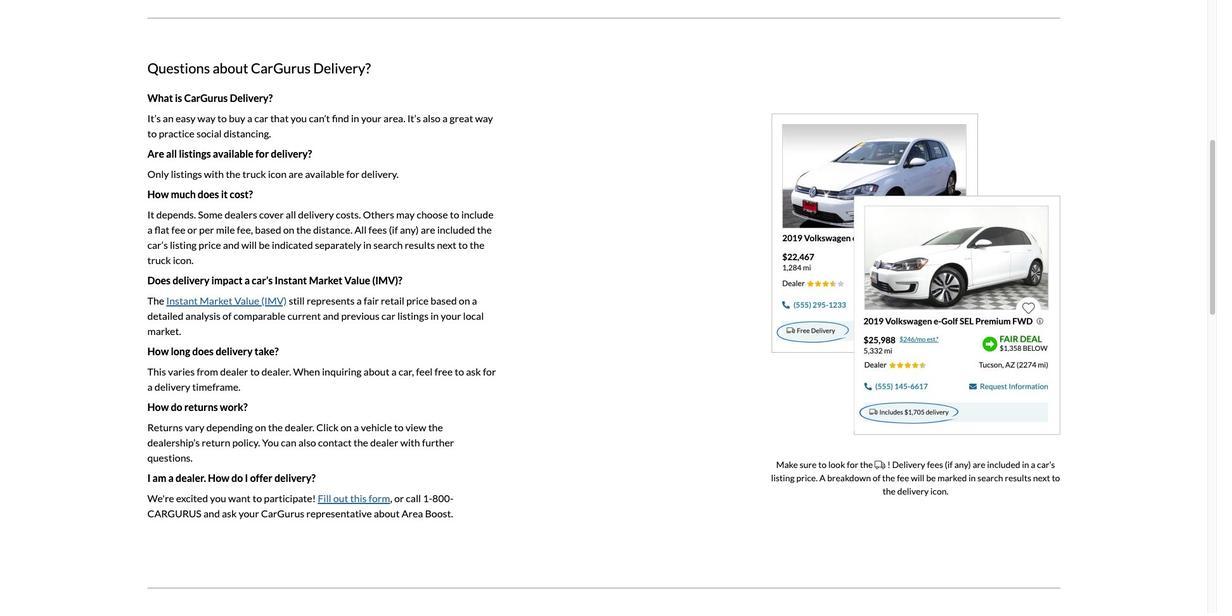Task type: locate. For each thing, give the bounding box(es) containing it.
dealer. for click
[[285, 422, 315, 434]]

it's
[[147, 112, 161, 124], [408, 112, 421, 124]]

choose
[[417, 209, 448, 221]]

be left indicated
[[259, 239, 270, 251]]

delivery inside it depends. some dealers cover all delivery costs. others may choose to include a flat fee or per mile fee, based on the distance. all fees (if any) are included the car's listing price and will be indicated separately in search results next to the truck icon.
[[298, 209, 334, 221]]

does up from
[[192, 346, 214, 358]]

cargurus for is
[[184, 92, 228, 104]]

delivery left take?
[[216, 346, 253, 358]]

instant up still
[[275, 275, 307, 287]]

instant market value (imv) link
[[166, 295, 287, 307]]

1 vertical spatial of
[[873, 473, 881, 484]]

2 i from the left
[[245, 472, 248, 484]]

1 horizontal spatial delivery?
[[313, 59, 371, 76]]

available down distancing. at left
[[213, 148, 254, 160]]

it's an easy way to buy a car that you can't find in your area. it's also a great way to practice social distancing.
[[147, 112, 493, 139]]

1 horizontal spatial truck
[[243, 168, 266, 180]]

icon. down depends. in the top of the page
[[173, 254, 194, 266]]

i left "am"
[[147, 472, 151, 484]]

flat
[[155, 224, 170, 236]]

fee down delivery
[[897, 473, 910, 484]]

0 horizontal spatial search
[[374, 239, 403, 251]]

are
[[289, 168, 303, 180], [421, 224, 435, 236], [973, 460, 986, 471]]

listings down retail
[[398, 310, 429, 322]]

it depends. some dealers cover all delivery costs. others may choose to include a flat fee or per mile fee, based on the distance. all fees (if any) are included the car's listing price and will be indicated separately in search results next to the truck icon.
[[147, 209, 494, 266]]

car
[[254, 112, 268, 124], [382, 310, 396, 322]]

market
[[309, 275, 343, 287], [200, 295, 233, 307]]

truck left icon
[[243, 168, 266, 180]]

will down delivery
[[911, 473, 925, 484]]

only listings with the truck icon are available for delivery.
[[147, 168, 399, 180]]

ask right the free
[[466, 366, 481, 378]]

1 horizontal spatial (if
[[945, 460, 953, 471]]

2 vertical spatial and
[[204, 508, 220, 520]]

(if
[[389, 224, 398, 236], [945, 460, 953, 471]]

fee inside it depends. some dealers cover all delivery costs. others may choose to include a flat fee or per mile fee, based on the distance. all fees (if any) are included the car's listing price and will be indicated separately in search results next to the truck icon.
[[171, 224, 186, 236]]

1 vertical spatial delivery?
[[230, 92, 273, 104]]

0 vertical spatial listing
[[170, 239, 197, 251]]

delivery? up participate!
[[275, 472, 316, 484]]

much
[[171, 188, 196, 200]]

your
[[361, 112, 382, 124], [441, 310, 461, 322], [239, 508, 259, 520]]

comparable
[[234, 310, 286, 322]]

2 vertical spatial about
[[374, 508, 400, 520]]

what is cargurus delivery?
[[147, 92, 273, 104]]

fees inside it depends. some dealers cover all delivery costs. others may choose to include a flat fee or per mile fee, based on the distance. all fees (if any) are included the car's listing price and will be indicated separately in search results next to the truck icon.
[[369, 224, 387, 236]]

on right the click
[[341, 422, 352, 434]]

cargurus up that
[[251, 59, 311, 76]]

and down the represents
[[323, 310, 339, 322]]

next inside ! delivery fees (if any) are included in a car's listing price. a breakdown of the fee will be marked in search results next to the delivery icon.
[[1034, 473, 1051, 484]]

and down excited
[[204, 508, 220, 520]]

marked
[[938, 473, 967, 484]]

2 vertical spatial dealer.
[[176, 472, 206, 484]]

0 vertical spatial delivery?
[[313, 59, 371, 76]]

0 vertical spatial of
[[223, 310, 232, 322]]

does left it
[[198, 188, 219, 200]]

delivery down delivery
[[898, 487, 929, 497]]

returns vary depending on the dealer. click on a vehicle to view the dealership's return policy. you can also contact the dealer with further questions.
[[147, 422, 454, 464]]

0 vertical spatial or
[[187, 224, 197, 236]]

cargurus right is
[[184, 92, 228, 104]]

1 vertical spatial fees
[[927, 460, 944, 471]]

on
[[283, 224, 295, 236], [459, 295, 470, 307], [255, 422, 266, 434], [341, 422, 352, 434]]

0 vertical spatial will
[[241, 239, 257, 251]]

on inside still represents a fair retail price based on a detailed analysis of comparable current and previous car listings in your local market.
[[459, 295, 470, 307]]

all right cover
[[286, 209, 296, 221]]

1 vertical spatial and
[[323, 310, 339, 322]]

ask down the want
[[222, 508, 237, 520]]

it's right area.
[[408, 112, 421, 124]]

listings up much
[[171, 168, 202, 180]]

delivery? up icon
[[271, 148, 312, 160]]

car left that
[[254, 112, 268, 124]]

delivery? for what is cargurus delivery?
[[230, 92, 273, 104]]

1 horizontal spatial way
[[475, 112, 493, 124]]

0 vertical spatial you
[[291, 112, 307, 124]]

be left marked
[[927, 473, 936, 484]]

1 vertical spatial will
[[911, 473, 925, 484]]

1 horizontal spatial price
[[407, 295, 429, 307]]

and inside , or call 1-800- cargurus and ask your cargurus representative about area boost.
[[204, 508, 220, 520]]

market.
[[147, 325, 181, 337]]

2 vertical spatial car's
[[1038, 460, 1056, 471]]

cargurus for about
[[251, 59, 311, 76]]

dealer. inside "this varies from dealer to dealer. when inquiring about a car, feel free to ask for a delivery timeframe."
[[262, 366, 291, 378]]

on up indicated
[[283, 224, 295, 236]]

listing down depends. in the top of the page
[[170, 239, 197, 251]]

1 vertical spatial cargurus
[[184, 92, 228, 104]]

value up comparable
[[234, 295, 259, 307]]

you
[[291, 112, 307, 124], [210, 493, 226, 505]]

varies
[[168, 366, 195, 378]]

from
[[197, 366, 218, 378]]

returns
[[147, 422, 183, 434]]

1 horizontal spatial search
[[978, 473, 1004, 484]]

1 horizontal spatial car
[[382, 310, 396, 322]]

that
[[270, 112, 289, 124]]

how
[[147, 188, 169, 200], [147, 346, 169, 358], [147, 401, 169, 413], [208, 472, 230, 484]]

dealer.
[[262, 366, 291, 378], [285, 422, 315, 434], [176, 472, 206, 484]]

icon. down marked
[[931, 487, 949, 497]]

0 horizontal spatial it's
[[147, 112, 161, 124]]

2 vertical spatial cargurus
[[261, 508, 305, 520]]

1 horizontal spatial next
[[1034, 473, 1051, 484]]

market up the represents
[[309, 275, 343, 287]]

0 vertical spatial and
[[223, 239, 239, 251]]

about left car,
[[364, 366, 390, 378]]

will down fee,
[[241, 239, 257, 251]]

1 vertical spatial results
[[1005, 473, 1032, 484]]

listings down social
[[179, 148, 211, 160]]

0 vertical spatial ask
[[466, 366, 481, 378]]

how for how much does it cost?
[[147, 188, 169, 200]]

want
[[228, 493, 251, 505]]

included inside it depends. some dealers cover all delivery costs. others may choose to include a flat fee or per mile fee, based on the distance. all fees (if any) are included the car's listing price and will be indicated separately in search results next to the truck icon.
[[437, 224, 475, 236]]

icon.
[[173, 254, 194, 266], [931, 487, 949, 497]]

with down view
[[400, 437, 420, 449]]

0 vertical spatial available
[[213, 148, 254, 160]]

delivery
[[893, 460, 926, 471]]

and down mile
[[223, 239, 239, 251]]

any) down may
[[400, 224, 419, 236]]

results
[[405, 239, 435, 251], [1005, 473, 1032, 484]]

include
[[462, 209, 494, 221]]

fees
[[369, 224, 387, 236], [927, 460, 944, 471]]

depending
[[206, 422, 253, 434]]

for inside "this varies from dealer to dealer. when inquiring about a car, feel free to ask for a delivery timeframe."
[[483, 366, 496, 378]]

how for how long does delivery take?
[[147, 346, 169, 358]]

0 vertical spatial next
[[437, 239, 457, 251]]

1 vertical spatial icon.
[[931, 487, 949, 497]]

1 horizontal spatial icon.
[[931, 487, 949, 497]]

how up this
[[147, 346, 169, 358]]

0 horizontal spatial of
[[223, 310, 232, 322]]

dealer up timeframe.
[[220, 366, 248, 378]]

questions.
[[147, 452, 193, 464]]

this
[[350, 493, 367, 505]]

truck inside it depends. some dealers cover all delivery costs. others may choose to include a flat fee or per mile fee, based on the distance. all fees (if any) are included the car's listing price and will be indicated separately in search results next to the truck icon.
[[147, 254, 171, 266]]

i left offer
[[245, 472, 248, 484]]

available up costs.
[[305, 168, 344, 180]]

to inside the returns vary depending on the dealer. click on a vehicle to view the dealership's return policy. you can also contact the dealer with further questions.
[[394, 422, 404, 434]]

ask inside "this varies from dealer to dealer. when inquiring about a car, feel free to ask for a delivery timeframe."
[[466, 366, 481, 378]]

0 vertical spatial car's
[[147, 239, 168, 251]]

with inside the returns vary depending on the dealer. click on a vehicle to view the dealership's return policy. you can also contact the dealer with further questions.
[[400, 437, 420, 449]]

also right can
[[299, 437, 316, 449]]

will inside ! delivery fees (if any) are included in a car's listing price. a breakdown of the fee will be marked in search results next to the delivery icon.
[[911, 473, 925, 484]]

0 vertical spatial all
[[166, 148, 177, 160]]

a inside it depends. some dealers cover all delivery costs. others may choose to include a flat fee or per mile fee, based on the distance. all fees (if any) are included the car's listing price and will be indicated separately in search results next to the truck icon.
[[147, 224, 153, 236]]

2 vertical spatial your
[[239, 508, 259, 520]]

value up fair
[[345, 275, 370, 287]]

still represents a fair retail price based on a detailed analysis of comparable current and previous car listings in your local market.
[[147, 295, 484, 337]]

your down the want
[[239, 508, 259, 520]]

how for how do returns work?
[[147, 401, 169, 413]]

of down delivery truck icon
[[873, 473, 881, 484]]

any) up marked
[[955, 460, 971, 471]]

also left great
[[423, 112, 441, 124]]

0 vertical spatial also
[[423, 112, 441, 124]]

do up returns
[[171, 401, 182, 413]]

about down ','
[[374, 508, 400, 520]]

i am a dealer. how do i offer delivery?
[[147, 472, 316, 484]]

about up the what is cargurus delivery?
[[213, 59, 248, 76]]

1 horizontal spatial be
[[927, 473, 936, 484]]

search
[[374, 239, 403, 251], [978, 473, 1004, 484]]

0 horizontal spatial listing
[[170, 239, 197, 251]]

delivery? up find
[[313, 59, 371, 76]]

0 horizontal spatial fee
[[171, 224, 186, 236]]

search right marked
[[978, 473, 1004, 484]]

1 horizontal spatial market
[[309, 275, 343, 287]]

dealer. up can
[[285, 422, 315, 434]]

1 horizontal spatial will
[[911, 473, 925, 484]]

costs.
[[336, 209, 361, 221]]

all
[[166, 148, 177, 160], [286, 209, 296, 221]]

fees up marked
[[927, 460, 944, 471]]

0 vertical spatial do
[[171, 401, 182, 413]]

with up it
[[204, 168, 224, 180]]

how up the want
[[208, 472, 230, 484]]

can't
[[309, 112, 330, 124]]

dealer. inside the returns vary depending on the dealer. click on a vehicle to view the dealership's return policy. you can also contact the dealer with further questions.
[[285, 422, 315, 434]]

0 vertical spatial fee
[[171, 224, 186, 236]]

listings
[[179, 148, 211, 160], [171, 168, 202, 180], [398, 310, 429, 322]]

truck
[[243, 168, 266, 180], [147, 254, 171, 266]]

current
[[288, 310, 321, 322]]

0 vertical spatial cargurus
[[251, 59, 311, 76]]

you left the want
[[210, 493, 226, 505]]

are all listings available for delivery?
[[147, 148, 312, 160]]

delivery down varies
[[155, 381, 190, 393]]

0 horizontal spatial are
[[289, 168, 303, 180]]

dealer down vehicle
[[370, 437, 399, 449]]

1 horizontal spatial with
[[400, 437, 420, 449]]

how up returns
[[147, 401, 169, 413]]

1 horizontal spatial i
[[245, 472, 248, 484]]

1 horizontal spatial or
[[394, 493, 404, 505]]

social
[[197, 127, 222, 139]]

1 vertical spatial or
[[394, 493, 404, 505]]

all right are
[[166, 148, 177, 160]]

about
[[213, 59, 248, 76], [364, 366, 390, 378], [374, 508, 400, 520]]

for right the free
[[483, 366, 496, 378]]

dealer inside "this varies from dealer to dealer. when inquiring about a car, feel free to ask for a delivery timeframe."
[[220, 366, 248, 378]]

price down per at the left top of page
[[199, 239, 221, 251]]

0 horizontal spatial with
[[204, 168, 224, 180]]

1 horizontal spatial it's
[[408, 112, 421, 124]]

1 vertical spatial dealer.
[[285, 422, 315, 434]]

1 horizontal spatial car's
[[252, 275, 273, 287]]

0 horizontal spatial be
[[259, 239, 270, 251]]

0 horizontal spatial included
[[437, 224, 475, 236]]

area
[[402, 508, 423, 520]]

1 vertical spatial are
[[421, 224, 435, 236]]

1 vertical spatial included
[[988, 460, 1021, 471]]

fee down depends. in the top of the page
[[171, 224, 186, 236]]

your left area.
[[361, 112, 382, 124]]

practice
[[159, 127, 195, 139]]

does for delivery
[[192, 346, 214, 358]]

1 vertical spatial do
[[231, 472, 243, 484]]

of inside ! delivery fees (if any) are included in a car's listing price. a breakdown of the fee will be marked in search results next to the delivery icon.
[[873, 473, 881, 484]]

or left per at the left top of page
[[187, 224, 197, 236]]

or inside it depends. some dealers cover all delivery costs. others may choose to include a flat fee or per mile fee, based on the distance. all fees (if any) are included the car's listing price and will be indicated separately in search results next to the truck icon.
[[187, 224, 197, 236]]

0 vertical spatial search
[[374, 239, 403, 251]]

1 vertical spatial fee
[[897, 473, 910, 484]]

car's
[[147, 239, 168, 251], [252, 275, 273, 287], [1038, 460, 1056, 471]]

1 vertical spatial based
[[431, 295, 457, 307]]

dealer. down take?
[[262, 366, 291, 378]]

1 horizontal spatial included
[[988, 460, 1021, 471]]

way right great
[[475, 112, 493, 124]]

0 vertical spatial instant
[[275, 275, 307, 287]]

based down cover
[[255, 224, 281, 236]]

a
[[247, 112, 253, 124], [443, 112, 448, 124], [147, 224, 153, 236], [245, 275, 250, 287], [357, 295, 362, 307], [472, 295, 477, 307], [392, 366, 397, 378], [147, 381, 153, 393], [354, 422, 359, 434], [1031, 460, 1036, 471], [168, 472, 174, 484]]

1 vertical spatial available
[[305, 168, 344, 180]]

buy
[[229, 112, 245, 124]]

dealership's
[[147, 437, 200, 449]]

can
[[281, 437, 297, 449]]

0 horizontal spatial fees
[[369, 224, 387, 236]]

2 it's from the left
[[408, 112, 421, 124]]

0 horizontal spatial delivery?
[[230, 92, 273, 104]]

will inside it depends. some dealers cover all delivery costs. others may choose to include a flat fee or per mile fee, based on the distance. all fees (if any) are included the car's listing price and will be indicated separately in search results next to the truck icon.
[[241, 239, 257, 251]]

or right ','
[[394, 493, 404, 505]]

1 horizontal spatial dealer
[[370, 437, 399, 449]]

1 horizontal spatial fee
[[897, 473, 910, 484]]

0 horizontal spatial way
[[198, 112, 216, 124]]

price right retail
[[407, 295, 429, 307]]

car down retail
[[382, 310, 396, 322]]

0 vertical spatial icon.
[[173, 254, 194, 266]]

0 horizontal spatial dealer
[[220, 366, 248, 378]]

on up local
[[459, 295, 470, 307]]

results inside it depends. some dealers cover all delivery costs. others may choose to include a flat fee or per mile fee, based on the distance. all fees (if any) are included the car's listing price and will be indicated separately in search results next to the truck icon.
[[405, 239, 435, 251]]

you right that
[[291, 112, 307, 124]]

does
[[198, 188, 219, 200], [192, 346, 214, 358]]

of inside still represents a fair retail price based on a detailed analysis of comparable current and previous car listings in your local market.
[[223, 310, 232, 322]]

form
[[369, 493, 390, 505]]

0 horizontal spatial truck
[[147, 254, 171, 266]]

1 vertical spatial also
[[299, 437, 316, 449]]

be
[[259, 239, 270, 251], [927, 473, 936, 484]]

how down only
[[147, 188, 169, 200]]

distance.
[[313, 224, 353, 236]]

and inside it depends. some dealers cover all delivery costs. others may choose to include a flat fee or per mile fee, based on the distance. all fees (if any) are included the car's listing price and will be indicated separately in search results next to the truck icon.
[[223, 239, 239, 251]]

for left 'delivery.' at the top left of page
[[346, 168, 360, 180]]

fees down others
[[369, 224, 387, 236]]

1 way from the left
[[198, 112, 216, 124]]

mile
[[216, 224, 235, 236]]

2 horizontal spatial car's
[[1038, 460, 1056, 471]]

inquiring
[[322, 366, 362, 378]]

do up the want
[[231, 472, 243, 484]]

delivery? up the buy
[[230, 92, 273, 104]]

1 horizontal spatial value
[[345, 275, 370, 287]]

market up the analysis
[[200, 295, 233, 307]]

delivery
[[298, 209, 334, 221], [173, 275, 210, 287], [216, 346, 253, 358], [155, 381, 190, 393], [898, 487, 929, 497]]

cargurus
[[251, 59, 311, 76], [184, 92, 228, 104], [261, 508, 305, 520]]

0 vertical spatial listings
[[179, 148, 211, 160]]

1 horizontal spatial listing
[[772, 473, 795, 484]]

next
[[437, 239, 457, 251], [1034, 473, 1051, 484]]

1 horizontal spatial all
[[286, 209, 296, 221]]

1-
[[423, 493, 433, 505]]

we're
[[147, 493, 174, 505]]

with
[[204, 168, 224, 180], [400, 437, 420, 449]]

any) inside it depends. some dealers cover all delivery costs. others may choose to include a flat fee or per mile fee, based on the distance. all fees (if any) are included the car's listing price and will be indicated separately in search results next to the truck icon.
[[400, 224, 419, 236]]

1 i from the left
[[147, 472, 151, 484]]

fee
[[171, 224, 186, 236], [897, 473, 910, 484]]

per
[[199, 224, 214, 236]]

search down others
[[374, 239, 403, 251]]

listing down make
[[772, 473, 795, 484]]

instant up detailed
[[166, 295, 198, 307]]

0 vertical spatial value
[[345, 275, 370, 287]]

included
[[437, 224, 475, 236], [988, 460, 1021, 471]]

dealer. up excited
[[176, 472, 206, 484]]

price inside it depends. some dealers cover all delivery costs. others may choose to include a flat fee or per mile fee, based on the distance. all fees (if any) are included the car's listing price and will be indicated separately in search results next to the truck icon.
[[199, 239, 221, 251]]

search inside it depends. some dealers cover all delivery costs. others may choose to include a flat fee or per mile fee, based on the distance. all fees (if any) are included the car's listing price and will be indicated separately in search results next to the truck icon.
[[374, 239, 403, 251]]

your left local
[[441, 310, 461, 322]]

truck up does
[[147, 254, 171, 266]]

2 horizontal spatial your
[[441, 310, 461, 322]]

of down instant market value (imv) link
[[223, 310, 232, 322]]

take?
[[255, 346, 279, 358]]

1 horizontal spatial are
[[421, 224, 435, 236]]

all
[[355, 224, 367, 236]]

car,
[[399, 366, 414, 378]]

based right retail
[[431, 295, 457, 307]]

way up social
[[198, 112, 216, 124]]

(if down may
[[389, 224, 398, 236]]

(if inside ! delivery fees (if any) are included in a car's listing price. a breakdown of the fee will be marked in search results next to the delivery icon.
[[945, 460, 953, 471]]

distancing.
[[224, 127, 271, 139]]

when
[[293, 366, 320, 378]]

1 vertical spatial value
[[234, 295, 259, 307]]

cargurus down participate!
[[261, 508, 305, 520]]

1 vertical spatial (if
[[945, 460, 953, 471]]

delivery up distance.
[[298, 209, 334, 221]]

next inside it depends. some dealers cover all delivery costs. others may choose to include a flat fee or per mile fee, based on the distance. all fees (if any) are included the car's listing price and will be indicated separately in search results next to the truck icon.
[[437, 239, 457, 251]]

0 horizontal spatial or
[[187, 224, 197, 236]]

0 vertical spatial dealer
[[220, 366, 248, 378]]

may
[[396, 209, 415, 221]]

it's left the an
[[147, 112, 161, 124]]

2 way from the left
[[475, 112, 493, 124]]

(if up marked
[[945, 460, 953, 471]]

cargurus inside , or call 1-800- cargurus and ask your cargurus representative about area boost.
[[261, 508, 305, 520]]

0 horizontal spatial (if
[[389, 224, 398, 236]]

0 vertical spatial your
[[361, 112, 382, 124]]

1 horizontal spatial based
[[431, 295, 457, 307]]

1 vertical spatial car
[[382, 310, 396, 322]]



Task type: describe. For each thing, give the bounding box(es) containing it.
based inside still represents a fair retail price based on a detailed analysis of comparable current and previous car listings in your local market.
[[431, 295, 457, 307]]

0 vertical spatial with
[[204, 168, 224, 180]]

delivery.
[[361, 168, 399, 180]]

also inside it's an easy way to buy a car that you can't find in your area. it's also a great way to practice social distancing.
[[423, 112, 441, 124]]

a inside the returns vary depending on the dealer. click on a vehicle to view the dealership's return policy. you can also contact the dealer with further questions.
[[354, 422, 359, 434]]

how much does it cost?
[[147, 188, 253, 200]]

cost?
[[230, 188, 253, 200]]

example car for sale listing with delivery truck icon. image
[[771, 114, 1061, 436]]

1 horizontal spatial instant
[[275, 275, 307, 287]]

vehicle
[[361, 422, 392, 434]]

are
[[147, 148, 164, 160]]

for up breakdown
[[847, 460, 859, 471]]

car inside still represents a fair retail price based on a detailed analysis of comparable current and previous car listings in your local market.
[[382, 310, 396, 322]]

the instant market value (imv)
[[147, 295, 287, 307]]

in inside it's an easy way to buy a car that you can't find in your area. it's also a great way to practice social distancing.
[[351, 112, 359, 124]]

how long does delivery take?
[[147, 346, 279, 358]]

price.
[[797, 473, 818, 484]]

0 horizontal spatial all
[[166, 148, 177, 160]]

listing inside it depends. some dealers cover all delivery costs. others may choose to include a flat fee or per mile fee, based on the distance. all fees (if any) are included the car's listing price and will be indicated separately in search results next to the truck icon.
[[170, 239, 197, 251]]

1 vertical spatial delivery?
[[275, 472, 316, 484]]

0 vertical spatial are
[[289, 168, 303, 180]]

delivery? for questions about cargurus delivery?
[[313, 59, 371, 76]]

retail
[[381, 295, 405, 307]]

fee,
[[237, 224, 253, 236]]

0 vertical spatial truck
[[243, 168, 266, 180]]

others
[[363, 209, 394, 221]]

and inside still represents a fair retail price based on a detailed analysis of comparable current and previous car listings in your local market.
[[323, 310, 339, 322]]

separately
[[315, 239, 361, 251]]

dealer inside the returns vary depending on the dealer. click on a vehicle to view the dealership's return policy. you can also contact the dealer with further questions.
[[370, 437, 399, 449]]

! delivery fees (if any) are included in a car's listing price. a breakdown of the fee will be marked in search results next to the delivery icon.
[[772, 460, 1061, 497]]

long
[[171, 346, 190, 358]]

vary
[[185, 422, 204, 434]]

to inside ! delivery fees (if any) are included in a car's listing price. a breakdown of the fee will be marked in search results next to the delivery icon.
[[1052, 473, 1061, 484]]

0 horizontal spatial you
[[210, 493, 226, 505]]

800-
[[433, 493, 454, 505]]

cover
[[259, 209, 284, 221]]

free
[[435, 366, 453, 378]]

call
[[406, 493, 421, 505]]

questions
[[147, 59, 210, 76]]

are inside ! delivery fees (if any) are included in a car's listing price. a breakdown of the fee will be marked in search results next to the delivery icon.
[[973, 460, 986, 471]]

0 horizontal spatial do
[[171, 401, 182, 413]]

a inside ! delivery fees (if any) are included in a car's listing price. a breakdown of the fee will be marked in search results next to the delivery icon.
[[1031, 460, 1036, 471]]

(if inside it depends. some dealers cover all delivery costs. others may choose to include a flat fee or per mile fee, based on the distance. all fees (if any) are included the car's listing price and will be indicated separately in search results next to the truck icon.
[[389, 224, 398, 236]]

find
[[332, 112, 349, 124]]

an
[[163, 112, 174, 124]]

car's inside ! delivery fees (if any) are included in a car's listing price. a breakdown of the fee will be marked in search results next to the delivery icon.
[[1038, 460, 1056, 471]]

1 vertical spatial listings
[[171, 168, 202, 180]]

delivery inside "this varies from dealer to dealer. when inquiring about a car, feel free to ask for a delivery timeframe."
[[155, 381, 190, 393]]

in inside it depends. some dealers cover all delivery costs. others may choose to include a flat fee or per mile fee, based on the distance. all fees (if any) are included the car's listing price and will be indicated separately in search results next to the truck icon.
[[363, 239, 372, 251]]

for up only listings with the truck icon are available for delivery.
[[256, 148, 269, 160]]

boost.
[[425, 508, 453, 520]]

detailed
[[147, 310, 184, 322]]

delivery inside ! delivery fees (if any) are included in a car's listing price. a breakdown of the fee will be marked in search results next to the delivery icon.
[[898, 487, 929, 497]]

0 vertical spatial market
[[309, 275, 343, 287]]

does
[[147, 275, 171, 287]]

1 horizontal spatial available
[[305, 168, 344, 180]]

returns
[[184, 401, 218, 413]]

delivery right does
[[173, 275, 210, 287]]

return
[[202, 437, 230, 449]]

ask inside , or call 1-800- cargurus and ask your cargurus representative about area boost.
[[222, 508, 237, 520]]

about inside "this varies from dealer to dealer. when inquiring about a car, feel free to ask for a delivery timeframe."
[[364, 366, 390, 378]]

this varies from dealer to dealer. when inquiring about a car, feel free to ask for a delivery timeframe.
[[147, 366, 496, 393]]

depends.
[[156, 209, 196, 221]]

impact
[[212, 275, 243, 287]]

questions about cargurus delivery?
[[147, 59, 371, 76]]

icon. inside ! delivery fees (if any) are included in a car's listing price. a breakdown of the fee will be marked in search results next to the delivery icon.
[[931, 487, 949, 497]]

listing inside ! delivery fees (if any) are included in a car's listing price. a breakdown of the fee will be marked in search results next to the delivery icon.
[[772, 473, 795, 484]]

your inside it's an easy way to buy a car that you can't find in your area. it's also a great way to practice social distancing.
[[361, 112, 382, 124]]

1 it's from the left
[[147, 112, 161, 124]]

am
[[153, 472, 166, 484]]

representative
[[307, 508, 372, 520]]

on inside it depends. some dealers cover all delivery costs. others may choose to include a flat fee or per mile fee, based on the distance. all fees (if any) are included the car's listing price and will be indicated separately in search results next to the truck icon.
[[283, 224, 295, 236]]

click
[[317, 422, 339, 434]]

feel
[[416, 366, 433, 378]]

included inside ! delivery fees (if any) are included in a car's listing price. a breakdown of the fee will be marked in search results next to the delivery icon.
[[988, 460, 1021, 471]]

breakdown
[[828, 473, 871, 484]]

does delivery impact a car's instant market value (imv)?
[[147, 275, 403, 287]]

a
[[820, 473, 826, 484]]

cargurus
[[147, 508, 202, 520]]

icon
[[268, 168, 287, 180]]

offer
[[250, 472, 273, 484]]

car inside it's an easy way to buy a car that you can't find in your area. it's also a great way to practice social distancing.
[[254, 112, 268, 124]]

sure
[[800, 460, 817, 471]]

your inside still represents a fair retail price based on a detailed analysis of comparable current and previous car listings in your local market.
[[441, 310, 461, 322]]

fill
[[318, 493, 331, 505]]

also inside the returns vary depending on the dealer. click on a vehicle to view the dealership's return policy. you can also contact the dealer with further questions.
[[299, 437, 316, 449]]

policy.
[[232, 437, 260, 449]]

excited
[[176, 493, 208, 505]]

listings inside still represents a fair retail price based on a detailed analysis of comparable current and previous car listings in your local market.
[[398, 310, 429, 322]]

what
[[147, 92, 173, 104]]

0 horizontal spatial value
[[234, 295, 259, 307]]

work?
[[220, 401, 248, 413]]

still
[[289, 295, 305, 307]]

0 horizontal spatial market
[[200, 295, 233, 307]]

represents
[[307, 295, 355, 307]]

you inside it's an easy way to buy a car that you can't find in your area. it's also a great way to practice social distancing.
[[291, 112, 307, 124]]

it
[[221, 188, 228, 200]]

based inside it depends. some dealers cover all delivery costs. others may choose to include a flat fee or per mile fee, based on the distance. all fees (if any) are included the car's listing price and will be indicated separately in search results next to the truck icon.
[[255, 224, 281, 236]]

it
[[147, 209, 154, 221]]

we're excited you want to participate! fill out this form
[[147, 493, 390, 505]]

delivery truck icon image
[[875, 461, 886, 470]]

contact
[[318, 437, 352, 449]]

are inside it depends. some dealers cover all delivery costs. others may choose to include a flat fee or per mile fee, based on the distance. all fees (if any) are included the car's listing price and will be indicated separately in search results next to the truck icon.
[[421, 224, 435, 236]]

or inside , or call 1-800- cargurus and ask your cargurus representative about area boost.
[[394, 493, 404, 505]]

any) inside ! delivery fees (if any) are included in a car's listing price. a breakdown of the fee will be marked in search results next to the delivery icon.
[[955, 460, 971, 471]]

1 vertical spatial car's
[[252, 275, 273, 287]]

!
[[888, 460, 891, 471]]

some
[[198, 209, 223, 221]]

(imv)?
[[372, 275, 403, 287]]

, or call 1-800- cargurus and ask your cargurus representative about area boost.
[[147, 493, 454, 520]]

0 horizontal spatial instant
[[166, 295, 198, 307]]

does for it
[[198, 188, 219, 200]]

area.
[[384, 112, 406, 124]]

car's inside it depends. some dealers cover all delivery costs. others may choose to include a flat fee or per mile fee, based on the distance. all fees (if any) are included the car's listing price and will be indicated separately in search results next to the truck icon.
[[147, 239, 168, 251]]

0 vertical spatial delivery?
[[271, 148, 312, 160]]

(imv)
[[261, 295, 287, 307]]

fees inside ! delivery fees (if any) are included in a car's listing price. a breakdown of the fee will be marked in search results next to the delivery icon.
[[927, 460, 944, 471]]

you
[[262, 437, 279, 449]]

fair
[[364, 295, 379, 307]]

this
[[147, 366, 166, 378]]

indicated
[[272, 239, 313, 251]]

analysis
[[186, 310, 221, 322]]

how do returns work?
[[147, 401, 248, 413]]

dealers
[[225, 209, 257, 221]]

your inside , or call 1-800- cargurus and ask your cargurus representative about area boost.
[[239, 508, 259, 520]]

price inside still represents a fair retail price based on a detailed analysis of comparable current and previous car listings in your local market.
[[407, 295, 429, 307]]

dealer. for when
[[262, 366, 291, 378]]

previous
[[341, 310, 380, 322]]

fill out this form link
[[318, 493, 390, 505]]

the
[[147, 295, 164, 307]]

fee inside ! delivery fees (if any) are included in a car's listing price. a breakdown of the fee will be marked in search results next to the delivery icon.
[[897, 473, 910, 484]]

be inside ! delivery fees (if any) are included in a car's listing price. a breakdown of the fee will be marked in search results next to the delivery icon.
[[927, 473, 936, 484]]

only
[[147, 168, 169, 180]]

out
[[333, 493, 348, 505]]

in inside still represents a fair retail price based on a detailed analysis of comparable current and previous car listings in your local market.
[[431, 310, 439, 322]]

on up you
[[255, 422, 266, 434]]

be inside it depends. some dealers cover all delivery costs. others may choose to include a flat fee or per mile fee, based on the distance. all fees (if any) are included the car's listing price and will be indicated separately in search results next to the truck icon.
[[259, 239, 270, 251]]

all inside it depends. some dealers cover all delivery costs. others may choose to include a flat fee or per mile fee, based on the distance. all fees (if any) are included the car's listing price and will be indicated separately in search results next to the truck icon.
[[286, 209, 296, 221]]

search inside ! delivery fees (if any) are included in a car's listing price. a breakdown of the fee will be marked in search results next to the delivery icon.
[[978, 473, 1004, 484]]

icon. inside it depends. some dealers cover all delivery costs. others may choose to include a flat fee or per mile fee, based on the distance. all fees (if any) are included the car's listing price and will be indicated separately in search results next to the truck icon.
[[173, 254, 194, 266]]

is
[[175, 92, 182, 104]]

results inside ! delivery fees (if any) are included in a car's listing price. a breakdown of the fee will be marked in search results next to the delivery icon.
[[1005, 473, 1032, 484]]

0 vertical spatial about
[[213, 59, 248, 76]]

about inside , or call 1-800- cargurus and ask your cargurus representative about area boost.
[[374, 508, 400, 520]]

make sure to look for the
[[777, 460, 875, 471]]



Task type: vqa. For each thing, say whether or not it's contained in the screenshot.
You
yes



